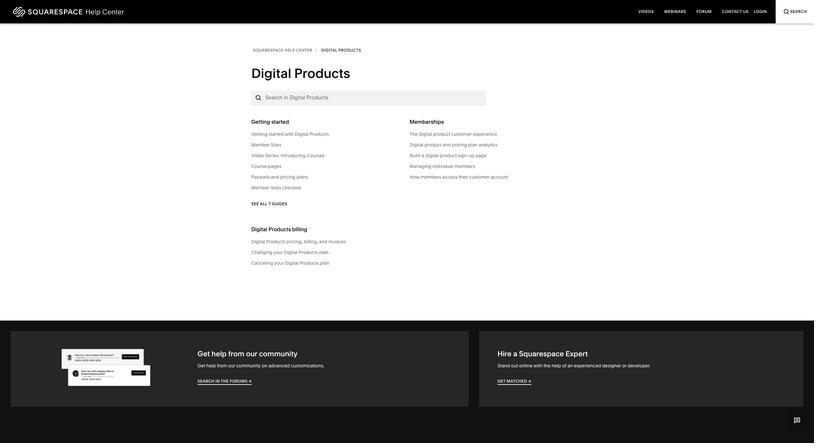Task type: locate. For each thing, give the bounding box(es) containing it.
your up canceling your digital products plan
[[274, 250, 283, 256]]

1 vertical spatial sites
[[271, 185, 281, 191]]

get for get help from our community on advanced customizations.
[[198, 363, 205, 369]]

plan for memberships
[[469, 142, 478, 148]]

0 vertical spatial your
[[274, 250, 283, 256]]

our up "forums"
[[228, 363, 235, 369]]

community up advanced
[[259, 350, 298, 359]]

0 vertical spatial get
[[198, 350, 210, 359]]

digital products
[[321, 48, 361, 53], [252, 65, 350, 81]]

digital product and pricing plan analytics link
[[410, 141, 563, 149]]

invoices
[[329, 239, 346, 245]]

your
[[274, 250, 283, 256], [274, 261, 284, 266]]

1 vertical spatial getting
[[252, 131, 268, 137]]

community for get help from our community on advanced customizations.
[[237, 363, 261, 369]]

community for get help from our community
[[259, 350, 298, 359]]

experienced
[[574, 363, 602, 369]]

out
[[512, 363, 519, 369]]

digital up managing individual members
[[426, 153, 439, 159]]

1 vertical spatial the
[[221, 379, 229, 384]]

1 vertical spatial digital products
[[252, 65, 350, 81]]

member sites checklist link
[[252, 184, 405, 192]]

our up get help from our community on advanced customizations.
[[246, 350, 258, 359]]

videos link
[[634, 0, 660, 23]]

1 vertical spatial a
[[514, 350, 518, 359]]

0 vertical spatial from
[[228, 350, 245, 359]]

0 horizontal spatial →
[[249, 379, 252, 384]]

1 horizontal spatial pricing
[[452, 142, 467, 148]]

from up get help from our community on advanced customizations.
[[228, 350, 245, 359]]

your for canceling
[[274, 261, 284, 266]]

video series: introducing courses link
[[252, 152, 405, 159]]

0 vertical spatial started
[[271, 119, 289, 125]]

community down get help from our community at the bottom left
[[237, 363, 261, 369]]

help for get help from our community
[[212, 350, 227, 359]]

the right in
[[221, 379, 229, 384]]

customer up digital product and pricing plan analytics
[[452, 131, 472, 137]]

0 vertical spatial plan
[[469, 142, 478, 148]]

webinars link
[[660, 0, 692, 23]]

1 vertical spatial get
[[198, 363, 205, 369]]

designer
[[603, 363, 622, 369]]

forum
[[697, 9, 712, 14]]

changing your digital products plan
[[252, 250, 329, 256]]

1 vertical spatial squarespace
[[519, 350, 564, 359]]

stand
[[498, 363, 510, 369]]

see all 7 guides
[[252, 201, 288, 206]]

with up video series: introducing courses
[[285, 131, 294, 137]]

started down getting started on the left top of page
[[269, 131, 284, 137]]

0 horizontal spatial members
[[421, 174, 442, 180]]

0 vertical spatial sites
[[271, 142, 281, 148]]

2 member from the top
[[252, 185, 270, 191]]

squarespace left help
[[253, 48, 284, 53]]

1 vertical spatial from
[[217, 363, 227, 369]]

digital
[[419, 131, 432, 137], [426, 153, 439, 159]]

or
[[623, 363, 627, 369]]

products inside canceling your digital products plan link
[[300, 261, 319, 266]]

0 vertical spatial community
[[259, 350, 298, 359]]

1 vertical spatial members
[[421, 174, 442, 180]]

→
[[249, 379, 252, 384], [528, 379, 532, 384]]

1 getting from the top
[[252, 119, 270, 125]]

0 vertical spatial product
[[434, 131, 451, 137]]

0 horizontal spatial with
[[285, 131, 294, 137]]

your for changing
[[274, 250, 283, 256]]

hire
[[498, 350, 512, 359]]

build a digital product sign-up page
[[410, 153, 487, 159]]

0 vertical spatial member
[[252, 142, 270, 148]]

0 vertical spatial digital products
[[321, 48, 361, 53]]

product
[[434, 131, 451, 137], [425, 142, 442, 148], [440, 153, 457, 159]]

sites
[[271, 142, 281, 148], [271, 185, 281, 191]]

1 vertical spatial product
[[425, 142, 442, 148]]

of
[[563, 363, 567, 369]]

login
[[754, 9, 768, 14]]

sites up series:
[[271, 142, 281, 148]]

0 horizontal spatial our
[[228, 363, 235, 369]]

products inside digital products link
[[339, 48, 361, 53]]

members up their
[[455, 164, 475, 169]]

digital product and pricing plan analytics
[[410, 142, 498, 148]]

help
[[212, 350, 227, 359], [207, 363, 216, 369], [552, 363, 562, 369]]

from
[[228, 350, 245, 359], [217, 363, 227, 369]]

1 horizontal spatial and
[[319, 239, 328, 245]]

managing individual members link
[[410, 163, 563, 170]]

squarespace
[[253, 48, 284, 53], [519, 350, 564, 359]]

plan down changing your digital products plan link
[[320, 261, 330, 266]]

paywalls and pricing plans link
[[252, 174, 405, 181]]

1 member from the top
[[252, 142, 270, 148]]

0 vertical spatial with
[[285, 131, 294, 137]]

products
[[339, 48, 361, 53], [295, 65, 350, 81], [310, 131, 329, 137], [269, 226, 291, 233], [266, 239, 286, 245], [299, 250, 318, 256], [300, 261, 319, 266]]

0 vertical spatial getting
[[252, 119, 270, 125]]

1 vertical spatial and
[[271, 174, 279, 180]]

product down digital product and pricing plan analytics
[[440, 153, 457, 159]]

a inside main content
[[422, 153, 425, 159]]

digital
[[321, 48, 338, 53], [252, 65, 291, 81], [295, 131, 309, 137], [410, 142, 424, 148], [252, 226, 268, 233], [252, 239, 265, 245], [284, 250, 298, 256], [285, 261, 299, 266]]

members down managing in the right top of the page
[[421, 174, 442, 180]]

pricing up checklist
[[280, 174, 296, 180]]

getting for getting started
[[252, 119, 270, 125]]

guides
[[272, 201, 288, 206]]

expert
[[566, 350, 588, 359]]

product up build a digital product sign-up page
[[425, 142, 442, 148]]

product up digital product and pricing plan analytics
[[434, 131, 451, 137]]

1 get from the top
[[198, 350, 210, 359]]

getting started with digital products
[[252, 131, 329, 137]]

started for getting started with digital products
[[269, 131, 284, 137]]

getting started with digital products link
[[252, 131, 405, 138]]

the digital product customer experience link
[[410, 131, 563, 138]]

1 horizontal spatial squarespace
[[519, 350, 564, 359]]

0 vertical spatial and
[[443, 142, 451, 148]]

1 vertical spatial our
[[228, 363, 235, 369]]

pricing,
[[287, 239, 303, 245]]

squarespace up online
[[519, 350, 564, 359]]

contact us link
[[717, 0, 754, 23]]

0 horizontal spatial squarespace
[[253, 48, 284, 53]]

sites for member sites
[[271, 142, 281, 148]]

our
[[246, 350, 258, 359], [228, 363, 235, 369]]

build
[[410, 153, 421, 159]]

1 horizontal spatial members
[[455, 164, 475, 169]]

from up search in the forums →
[[217, 363, 227, 369]]

1 horizontal spatial →
[[528, 379, 532, 384]]

2 horizontal spatial and
[[443, 142, 451, 148]]

canceling your digital products plan link
[[252, 260, 405, 267]]

from for get help from our community
[[228, 350, 245, 359]]

getting
[[252, 119, 270, 125], [252, 131, 268, 137]]

with
[[285, 131, 294, 137], [534, 363, 543, 369]]

experience
[[473, 131, 498, 137]]

series:
[[265, 153, 280, 159]]

advanced
[[269, 363, 290, 369]]

0 horizontal spatial the
[[221, 379, 229, 384]]

with right online
[[534, 363, 543, 369]]

search button
[[776, 0, 815, 23]]

plans
[[297, 174, 308, 180]]

plan up canceling your digital products plan link
[[319, 250, 329, 256]]

1 horizontal spatial the
[[544, 363, 551, 369]]

1 vertical spatial with
[[534, 363, 543, 369]]

pricing up sign-
[[452, 142, 467, 148]]

customer
[[452, 131, 472, 137], [470, 174, 490, 180]]

sites down paywalls and pricing plans
[[271, 185, 281, 191]]

billing
[[292, 226, 308, 233]]

and up build a digital product sign-up page
[[443, 142, 451, 148]]

digital products pricing, billing, and invoices
[[252, 239, 346, 245]]

0 vertical spatial the
[[544, 363, 551, 369]]

analytics
[[479, 142, 498, 148]]

help up search in the bottom left of the page
[[207, 363, 216, 369]]

digital products pricing, billing, and invoices link
[[252, 238, 405, 246]]

0 vertical spatial our
[[246, 350, 258, 359]]

→ right matched
[[528, 379, 532, 384]]

1 vertical spatial community
[[237, 363, 261, 369]]

customer down 'managing individual members' link
[[470, 174, 490, 180]]

1 horizontal spatial from
[[228, 350, 245, 359]]

how members access their customer account
[[410, 174, 509, 180]]

help up in
[[212, 350, 227, 359]]

1 horizontal spatial with
[[534, 363, 543, 369]]

member up video
[[252, 142, 270, 148]]

members
[[455, 164, 475, 169], [421, 174, 442, 180]]

products inside changing your digital products plan link
[[299, 250, 318, 256]]

a right build
[[422, 153, 425, 159]]

1 vertical spatial plan
[[319, 250, 329, 256]]

and down "pages"
[[271, 174, 279, 180]]

pricing
[[452, 142, 467, 148], [280, 174, 296, 180]]

2 getting from the top
[[252, 131, 268, 137]]

1 horizontal spatial a
[[514, 350, 518, 359]]

1 vertical spatial started
[[269, 131, 284, 137]]

a for build
[[422, 153, 425, 159]]

0 horizontal spatial pricing
[[280, 174, 296, 180]]

and
[[443, 142, 451, 148], [271, 174, 279, 180], [319, 239, 328, 245]]

with inside digital products main content
[[285, 131, 294, 137]]

started up getting started with digital products
[[271, 119, 289, 125]]

plan
[[469, 142, 478, 148], [319, 250, 329, 256], [320, 261, 330, 266]]

1 sites from the top
[[271, 142, 281, 148]]

the down the hire a squarespace expert
[[544, 363, 551, 369]]

2 get from the top
[[198, 363, 205, 369]]

your down the changing your digital products plan
[[274, 261, 284, 266]]

0 horizontal spatial a
[[422, 153, 425, 159]]

and up changing your digital products plan link
[[319, 239, 328, 245]]

digital right the
[[419, 131, 432, 137]]

2 sites from the top
[[271, 185, 281, 191]]

1 → from the left
[[249, 379, 252, 384]]

help left of
[[552, 363, 562, 369]]

center
[[296, 48, 313, 53]]

started for getting started
[[271, 119, 289, 125]]

1 vertical spatial your
[[274, 261, 284, 266]]

1 horizontal spatial our
[[246, 350, 258, 359]]

a right hire
[[514, 350, 518, 359]]

plan up the up
[[469, 142, 478, 148]]

1 vertical spatial member
[[252, 185, 270, 191]]

get help from our community
[[198, 350, 298, 359]]

0 vertical spatial squarespace
[[253, 48, 284, 53]]

0 vertical spatial a
[[422, 153, 425, 159]]

get
[[498, 379, 506, 384]]

→ right "forums"
[[249, 379, 252, 384]]

member down the paywalls
[[252, 185, 270, 191]]

0 horizontal spatial from
[[217, 363, 227, 369]]

login link
[[754, 0, 768, 23]]



Task type: describe. For each thing, give the bounding box(es) containing it.
video series: introducing courses
[[252, 153, 325, 159]]

contact
[[723, 9, 743, 14]]

up
[[469, 153, 475, 159]]

help for get help from our community on advanced customizations.
[[207, 363, 216, 369]]

from for get help from our community on advanced customizations.
[[217, 363, 227, 369]]

webinars
[[665, 9, 687, 14]]

get for get help from our community
[[198, 350, 210, 359]]

0 vertical spatial pricing
[[452, 142, 467, 148]]

2 vertical spatial product
[[440, 153, 457, 159]]

all
[[260, 201, 268, 206]]

products inside getting started with digital products link
[[310, 131, 329, 137]]

paywalls and pricing plans
[[252, 174, 308, 180]]

products inside digital products pricing, billing, and invoices link
[[266, 239, 286, 245]]

plan for digital products billing
[[319, 250, 329, 256]]

member sites link
[[252, 141, 405, 149]]

course pages link
[[252, 163, 405, 170]]

individual
[[433, 164, 454, 169]]

0 vertical spatial digital
[[419, 131, 432, 137]]

canceling your digital products plan
[[252, 261, 330, 266]]

2 vertical spatial and
[[319, 239, 328, 245]]

digital products billing
[[252, 226, 308, 233]]

a for hire
[[514, 350, 518, 359]]

search
[[198, 379, 215, 384]]

squarespace help center
[[253, 48, 313, 53]]

changing
[[252, 250, 273, 256]]

forums
[[230, 379, 248, 384]]

member sites checklist
[[252, 185, 302, 191]]

changing your digital products plan link
[[252, 249, 405, 256]]

an
[[568, 363, 573, 369]]

2 → from the left
[[528, 379, 532, 384]]

sites for member sites checklist
[[271, 185, 281, 191]]

0 vertical spatial members
[[455, 164, 475, 169]]

account
[[491, 174, 509, 180]]

introducing
[[281, 153, 306, 159]]

us
[[744, 9, 749, 14]]

getting started
[[252, 119, 289, 125]]

course pages
[[252, 164, 282, 169]]

help
[[285, 48, 295, 53]]

member for member sites
[[252, 142, 270, 148]]

matched
[[507, 379, 528, 384]]

contact us
[[723, 9, 749, 14]]

the digital product customer experience
[[410, 131, 498, 137]]

access
[[443, 174, 458, 180]]

in
[[216, 379, 220, 384]]

footer image image
[[57, 343, 155, 396]]

build a digital product sign-up page link
[[410, 152, 563, 159]]

online
[[520, 363, 533, 369]]

video
[[252, 153, 264, 159]]

checklist
[[283, 185, 302, 191]]

search in the forums →
[[198, 379, 252, 384]]

get matched →
[[498, 379, 532, 384]]

1 vertical spatial pricing
[[280, 174, 296, 180]]

page
[[476, 153, 487, 159]]

sign-
[[458, 153, 469, 159]]

see all 7 guides link
[[252, 195, 288, 213]]

courses
[[307, 153, 325, 159]]

member for member sites checklist
[[252, 185, 270, 191]]

Search in Digital Products field
[[266, 95, 483, 101]]

how members access their customer account link
[[410, 174, 563, 181]]

0 vertical spatial customer
[[452, 131, 472, 137]]

managing individual members
[[410, 164, 475, 169]]

1 vertical spatial digital
[[426, 153, 439, 159]]

hire a squarespace expert
[[498, 350, 588, 359]]

customizations.
[[291, 363, 325, 369]]

1 vertical spatial customer
[[470, 174, 490, 180]]

the
[[410, 131, 418, 137]]

squarespace help center link
[[253, 47, 313, 54]]

stand out online with the help of an experienced designer or developer.
[[498, 363, 651, 369]]

developer.
[[628, 363, 651, 369]]

course
[[252, 164, 267, 169]]

squarespace inside digital products main content
[[253, 48, 284, 53]]

search
[[791, 9, 808, 14]]

our for get help from our community on advanced customizations.
[[228, 363, 235, 369]]

how
[[410, 174, 420, 180]]

0 horizontal spatial and
[[271, 174, 279, 180]]

digital products main content
[[0, 0, 815, 399]]

on
[[262, 363, 267, 369]]

pages
[[268, 164, 282, 169]]

get help from our community on advanced customizations.
[[198, 363, 325, 369]]

our for get help from our community
[[246, 350, 258, 359]]

canceling
[[252, 261, 273, 266]]

7
[[269, 201, 271, 206]]

digital products link
[[321, 47, 361, 54]]

2 vertical spatial plan
[[320, 261, 330, 266]]

memberships
[[410, 119, 444, 125]]

getting for getting started with digital products
[[252, 131, 268, 137]]

member sites
[[252, 142, 281, 148]]

forum link
[[692, 0, 717, 23]]

their
[[459, 174, 469, 180]]

billing,
[[304, 239, 318, 245]]

videos
[[639, 9, 654, 14]]



Task type: vqa. For each thing, say whether or not it's contained in the screenshot.
Chat
no



